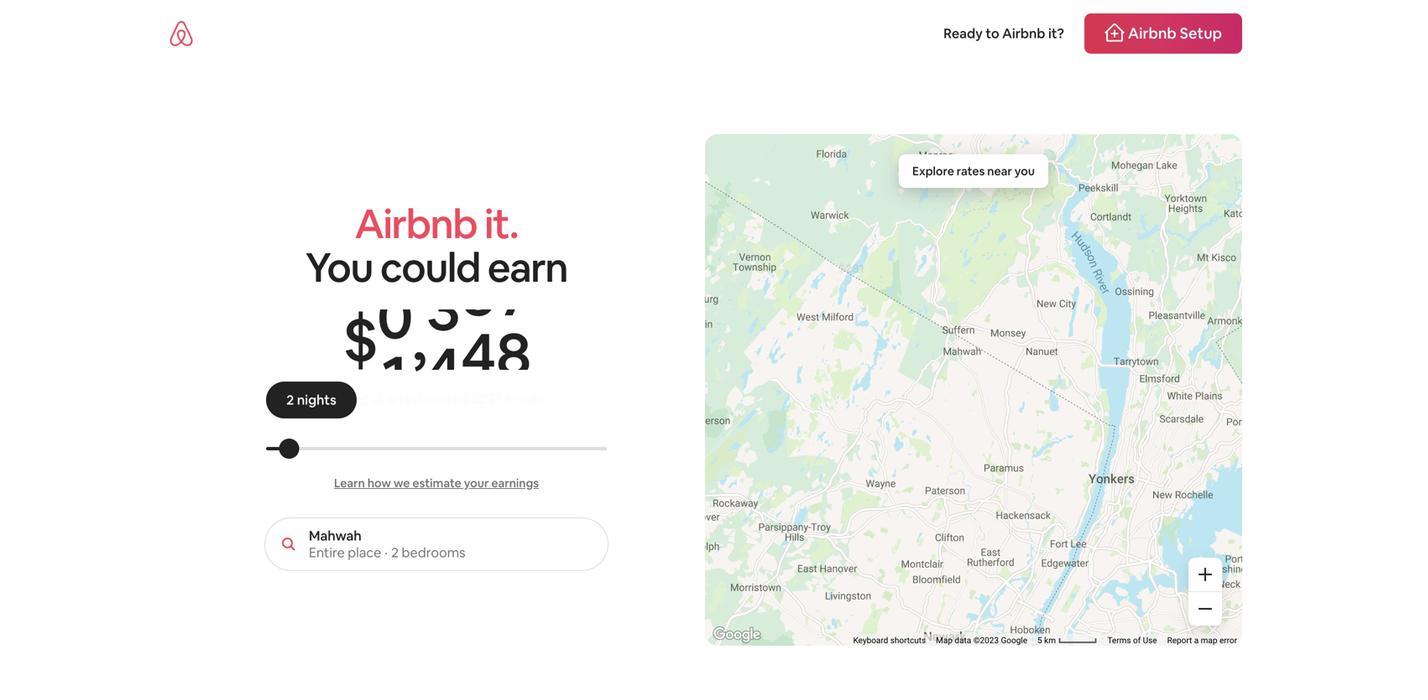 Task type: locate. For each thing, give the bounding box(es) containing it.
0 vertical spatial 2
[[427, 150, 459, 229]]

zoom out image
[[1199, 603, 1212, 616]]

night left at
[[336, 391, 369, 408]]

2 right '·'
[[391, 544, 399, 562]]

1 horizontal spatial 1
[[382, 323, 406, 402]]

0 horizontal spatial 3
[[427, 211, 459, 289]]

estimated
[[405, 391, 468, 408]]

0 horizontal spatial a
[[504, 391, 511, 408]]

9
[[496, 346, 530, 425]]

5 km
[[1038, 636, 1058, 646]]

explore rates near you
[[912, 164, 1035, 179]]

$237
[[471, 391, 501, 408]]

1 vertical spatial a
[[1194, 636, 1199, 646]]

a
[[504, 391, 511, 408], [1194, 636, 1199, 646]]

map
[[936, 636, 953, 646]]

1 horizontal spatial a
[[1194, 636, 1199, 646]]

terms of use
[[1108, 636, 1157, 646]]

0
[[377, 263, 412, 341]]

mahwah
[[309, 528, 362, 545]]

2 for 2 3 4 5 6
[[427, 150, 459, 229]]

0 vertical spatial a
[[504, 391, 511, 408]]

5 right ,
[[427, 332, 459, 410]]

2
[[427, 150, 459, 229], [391, 544, 399, 562]]

learn how we estimate your earnings
[[334, 476, 539, 491]]

night
[[336, 391, 369, 408], [514, 391, 546, 408]]

it.
[[484, 198, 518, 250]]

airbnb left setup
[[1128, 24, 1177, 43]]

2 left it.
[[427, 150, 459, 229]]

0 horizontal spatial airbnb
[[355, 198, 477, 250]]

5 left km
[[1038, 636, 1042, 646]]

1 horizontal spatial night
[[514, 391, 546, 408]]

5
[[427, 332, 459, 410], [462, 346, 494, 425], [1038, 636, 1042, 646]]

1 left at
[[327, 391, 333, 408]]

a left map
[[1194, 636, 1199, 646]]

1 night from the left
[[336, 391, 369, 408]]

report a map error link
[[1167, 636, 1237, 646]]

1 vertical spatial 2
[[391, 544, 399, 562]]

2 horizontal spatial airbnb
[[1128, 24, 1177, 43]]

4
[[426, 271, 460, 350], [461, 286, 495, 364]]

shortcuts
[[890, 636, 926, 646]]

near
[[987, 164, 1012, 179]]

2 inside the mahwah entire place · 2 bedrooms
[[391, 544, 399, 562]]

2 night from the left
[[514, 391, 546, 408]]

1 horizontal spatial 4
[[461, 286, 495, 364]]

8
[[496, 286, 530, 364]]

rates
[[957, 164, 985, 179]]

explore
[[912, 164, 954, 179]]

map
[[1201, 636, 1218, 646]]

5 left 9
[[462, 346, 494, 425]]

terms
[[1108, 636, 1131, 646]]

4 left 8
[[461, 286, 495, 364]]

1
[[382, 323, 406, 402], [327, 391, 333, 408]]

bedrooms
[[402, 544, 466, 562]]

place
[[348, 544, 381, 562]]

use
[[1143, 636, 1157, 646]]

explore rates near you button
[[899, 154, 1048, 188]]

1 night at an estimated $237 a night
[[327, 391, 546, 408]]

report
[[1167, 636, 1192, 646]]

of
[[1133, 636, 1141, 646]]

4 right ,
[[426, 271, 460, 350]]

1 horizontal spatial airbnb
[[1002, 25, 1046, 42]]

night right $237
[[514, 391, 546, 408]]

google image
[[709, 625, 765, 646]]

0 horizontal spatial 2
[[391, 544, 399, 562]]

km
[[1044, 636, 1056, 646]]

learn
[[334, 476, 365, 491]]

0 horizontal spatial night
[[336, 391, 369, 408]]

$143
[[932, 490, 958, 505]]

airbnb
[[1128, 24, 1177, 43], [1002, 25, 1046, 42], [355, 198, 477, 250]]

1 inside the $ 0 1 , 2 3 4 5 6 3 4 5 7 8 9
[[382, 323, 406, 402]]

airbnb right to
[[1002, 25, 1046, 42]]

$800
[[888, 507, 916, 522]]

3 left 7
[[462, 225, 494, 304]]

3 left it.
[[427, 211, 459, 289]]

1 left ,
[[382, 323, 406, 402]]

airbnb up '0'
[[355, 198, 477, 250]]

2 inside the $ 0 1 , 2 3 4 5 6 3 4 5 7 8 9
[[427, 150, 459, 229]]

you could earn
[[305, 241, 568, 294]]

mahwah entire place · 2 bedrooms
[[309, 528, 466, 562]]

None range field
[[266, 447, 607, 451]]

3
[[427, 211, 459, 289], [462, 225, 494, 304]]

could
[[380, 241, 480, 294]]

a right $237
[[504, 391, 511, 408]]

1 night button
[[327, 390, 369, 409]]

how
[[368, 476, 391, 491]]

data
[[955, 636, 971, 646]]

1 horizontal spatial 2
[[427, 150, 459, 229]]

2 horizontal spatial 5
[[1038, 636, 1042, 646]]



Task type: describe. For each thing, give the bounding box(es) containing it.
$800 button
[[880, 502, 924, 526]]

©2023
[[973, 636, 999, 646]]

we
[[394, 476, 410, 491]]

ready to airbnb it?
[[944, 25, 1064, 42]]

·
[[385, 544, 388, 562]]

an
[[387, 391, 402, 408]]

2 for 2 bedrooms
[[391, 544, 399, 562]]

7
[[497, 225, 529, 304]]

$229 button
[[1077, 336, 1120, 360]]

setup
[[1180, 24, 1222, 43]]

5 km button
[[1033, 635, 1103, 647]]

keyboard shortcuts
[[853, 636, 926, 646]]

6
[[426, 392, 460, 471]]

$ 0 1 , 2 3 4 5 6 3 4 5 7 8 9
[[343, 150, 530, 471]]

0 horizontal spatial 5
[[427, 332, 459, 410]]

report a map error
[[1167, 636, 1237, 646]]

error
[[1220, 636, 1237, 646]]

terms of use link
[[1108, 636, 1157, 646]]

your
[[464, 476, 489, 491]]

entire
[[309, 544, 345, 562]]

zoom in image
[[1199, 568, 1212, 582]]

map data ©2023 google
[[936, 636, 1028, 646]]

at
[[372, 391, 384, 408]]

ready
[[944, 25, 983, 42]]

earn
[[487, 241, 568, 294]]

airbnb homepage image
[[168, 20, 195, 47]]

estimate
[[412, 476, 462, 491]]

5 inside button
[[1038, 636, 1042, 646]]

to
[[986, 25, 1000, 42]]

keyboard
[[853, 636, 888, 646]]

0 horizontal spatial 1
[[327, 391, 333, 408]]

airbnb setup link
[[1085, 13, 1242, 54]]

1 horizontal spatial 5
[[462, 346, 494, 425]]

google
[[1001, 636, 1028, 646]]

$281
[[838, 261, 864, 276]]

airbnb for airbnb it.
[[355, 198, 477, 250]]

you
[[305, 241, 373, 294]]

$229
[[1085, 340, 1112, 355]]

$
[[343, 301, 377, 379]]

airbnb for airbnb setup
[[1128, 24, 1177, 43]]

it?
[[1048, 25, 1064, 42]]

1 horizontal spatial 3
[[462, 225, 494, 304]]

0 horizontal spatial 4
[[426, 271, 460, 350]]

$143 button
[[924, 486, 965, 509]]

keyboard shortcuts button
[[853, 635, 926, 647]]

you
[[1015, 164, 1035, 179]]

$281 button
[[831, 257, 872, 280]]

learn how we estimate your earnings button
[[334, 476, 539, 491]]

airbnb it.
[[355, 198, 518, 250]]

,
[[412, 301, 425, 379]]

map region
[[510, 10, 1370, 655]]

airbnb setup
[[1128, 24, 1222, 43]]

earnings
[[491, 476, 539, 491]]



Task type: vqa. For each thing, say whether or not it's contained in the screenshot.
left 2
yes



